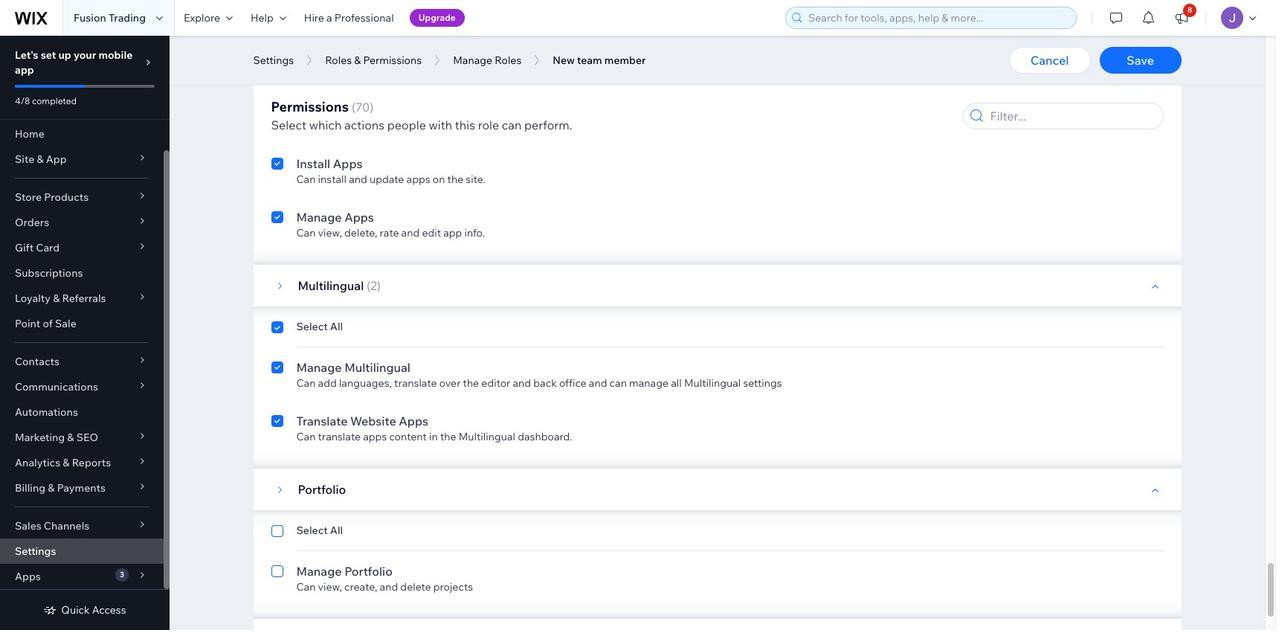Task type: locate. For each thing, give the bounding box(es) containing it.
the right on
[[448, 173, 464, 186]]

1 vertical spatial view,
[[318, 580, 342, 594]]

add
[[318, 376, 337, 390]]

help
[[251, 11, 274, 25]]

Search for tools, apps, help & more... field
[[804, 7, 1072, 28]]

app right site
[[46, 153, 67, 166]]

2 vertical spatial select all
[[296, 524, 343, 537]]

5 can from the top
[[296, 580, 316, 594]]

apps left on
[[407, 173, 430, 186]]

4 can from the top
[[296, 430, 316, 443]]

translate
[[394, 376, 437, 390], [318, 430, 361, 443]]

0 vertical spatial apps
[[407, 173, 430, 186]]

portfolio up create,
[[345, 564, 393, 579]]

manage inside button
[[453, 54, 493, 67]]

install
[[296, 156, 330, 171]]

permissions down the professional
[[363, 54, 422, 67]]

( down roles & permissions
[[366, 74, 370, 89]]

& inside analytics & reports 'popup button'
[[63, 456, 70, 469]]

site & app button
[[0, 147, 164, 172]]

let's set up your mobile app
[[15, 48, 133, 77]]

fusion
[[74, 11, 106, 25]]

can inside manage portfolio can view, create, and delete projects
[[296, 580, 316, 594]]

0 horizontal spatial app
[[46, 153, 67, 166]]

1 horizontal spatial roles
[[495, 54, 522, 67]]

languages,
[[339, 376, 392, 390]]

permissions inside 'permissions ( 70 ) select which actions people with this role can perform.'
[[271, 98, 349, 115]]

1 horizontal spatial app
[[444, 226, 462, 240]]

translate left over
[[394, 376, 437, 390]]

& right billing
[[48, 481, 55, 495]]

manage
[[453, 54, 493, 67], [296, 210, 342, 225], [296, 360, 342, 375], [296, 564, 342, 579]]

0 vertical spatial view,
[[318, 226, 342, 240]]

gift card button
[[0, 235, 164, 260]]

professional
[[335, 11, 394, 25]]

analytics
[[15, 456, 60, 469]]

loyalty
[[15, 292, 51, 305]]

apps up content
[[399, 414, 429, 429]]

multilingual inside translate website apps can translate apps content in the multilingual dashboard.
[[459, 430, 516, 443]]

0 vertical spatial portfolio
[[298, 482, 346, 497]]

Filter... field
[[986, 103, 1159, 129]]

2 down roles & permissions
[[370, 74, 377, 89]]

app
[[298, 74, 322, 89], [46, 153, 67, 166]]

dashboard.
[[518, 430, 573, 443]]

view, inside manage portfolio can view, create, and delete projects
[[318, 580, 342, 594]]

roles up app market ( 2 )
[[325, 54, 352, 67]]

None checkbox
[[271, 116, 283, 134], [271, 320, 283, 338], [271, 359, 283, 390], [271, 412, 283, 443], [271, 524, 283, 542], [271, 562, 283, 594], [271, 116, 283, 134], [271, 320, 283, 338], [271, 359, 283, 390], [271, 412, 283, 443], [271, 524, 283, 542], [271, 562, 283, 594]]

&
[[354, 54, 361, 67], [37, 153, 44, 166], [53, 292, 60, 305], [67, 431, 74, 444], [63, 456, 70, 469], [48, 481, 55, 495]]

1 all from the top
[[330, 116, 343, 129]]

1 vertical spatial translate
[[318, 430, 361, 443]]

4/8
[[15, 95, 30, 106]]

fusion trading
[[74, 11, 146, 25]]

settings for settings button
[[253, 54, 294, 67]]

) up actions
[[370, 100, 374, 115]]

all
[[330, 116, 343, 129], [330, 320, 343, 333], [330, 524, 343, 537]]

0 vertical spatial all
[[330, 116, 343, 129]]

manage inside manage portfolio can view, create, and delete projects
[[296, 564, 342, 579]]

help button
[[242, 0, 295, 36]]

the inside manage multilingual can add languages, translate over the editor and back office and can manage all multilingual settings
[[463, 376, 479, 390]]

8
[[1188, 5, 1193, 15]]

of
[[43, 317, 53, 330]]

and right the install
[[349, 173, 367, 186]]

1 vertical spatial portfolio
[[345, 564, 393, 579]]

point of sale link
[[0, 311, 164, 336]]

can inside manage multilingual can add languages, translate over the editor and back office and can manage all multilingual settings
[[296, 376, 316, 390]]

rate
[[380, 226, 399, 240]]

& inside loyalty & referrals popup button
[[53, 292, 60, 305]]

over
[[439, 376, 461, 390]]

all down multilingual ( 2 )
[[330, 320, 343, 333]]

gift
[[15, 241, 34, 254]]

settings button
[[246, 49, 301, 71]]

multilingual down delete,
[[298, 278, 364, 293]]

new
[[553, 54, 575, 67]]

portfolio
[[298, 482, 346, 497], [345, 564, 393, 579]]

multilingual up languages, at bottom
[[345, 360, 411, 375]]

actions
[[344, 118, 385, 132]]

& right site
[[37, 153, 44, 166]]

can for install apps
[[296, 173, 316, 186]]

market
[[324, 74, 364, 89]]

the right the in
[[440, 430, 456, 443]]

multilingual ( 2 )
[[298, 278, 381, 293]]

0 vertical spatial app
[[298, 74, 322, 89]]

1 horizontal spatial app
[[298, 74, 322, 89]]

can for manage apps
[[296, 226, 316, 240]]

can left delete,
[[296, 226, 316, 240]]

the inside translate website apps can translate apps content in the multilingual dashboard.
[[440, 430, 456, 443]]

apps down "sales"
[[15, 570, 41, 583]]

0 vertical spatial select all
[[296, 116, 343, 129]]

point
[[15, 317, 40, 330]]

role
[[478, 118, 499, 132]]

multilingual right the in
[[459, 430, 516, 443]]

)
[[377, 74, 381, 89], [370, 100, 374, 115], [377, 278, 381, 293]]

all up manage portfolio can view, create, and delete projects
[[330, 524, 343, 537]]

reports
[[72, 456, 111, 469]]

manage inside manage multilingual can add languages, translate over the editor and back office and can manage all multilingual settings
[[296, 360, 342, 375]]

0 vertical spatial app
[[15, 63, 34, 77]]

0 horizontal spatial permissions
[[271, 98, 349, 115]]

permissions up which
[[271, 98, 349, 115]]

sales channels
[[15, 519, 90, 533]]

2 vertical spatial all
[[330, 524, 343, 537]]

access
[[92, 603, 126, 617]]

can for manage portfolio
[[296, 580, 316, 594]]

0 vertical spatial translate
[[394, 376, 437, 390]]

and inside the install apps can install and update apps on the site.
[[349, 173, 367, 186]]

2 select all from the top
[[296, 320, 343, 333]]

view, left create,
[[318, 580, 342, 594]]

1 vertical spatial all
[[330, 320, 343, 333]]

1 can from the top
[[296, 173, 316, 186]]

and left edit
[[401, 226, 420, 240]]

70
[[356, 100, 370, 115]]

can inside the install apps can install and update apps on the site.
[[296, 173, 316, 186]]

2 can from the top
[[296, 226, 316, 240]]

0 vertical spatial 2
[[370, 74, 377, 89]]

app down let's on the left top
[[15, 63, 34, 77]]

1 view, from the top
[[318, 226, 342, 240]]

& for billing
[[48, 481, 55, 495]]

portfolio down translate
[[298, 482, 346, 497]]

( for permissions
[[352, 100, 356, 115]]

1 vertical spatial )
[[370, 100, 374, 115]]

payments
[[57, 481, 106, 495]]

2 vertical spatial )
[[377, 278, 381, 293]]

& up market
[[354, 54, 361, 67]]

settings inside button
[[253, 54, 294, 67]]

app
[[15, 63, 34, 77], [444, 226, 462, 240]]

roles left new
[[495, 54, 522, 67]]

& inside site & app popup button
[[37, 153, 44, 166]]

1 vertical spatial select all
[[296, 320, 343, 333]]

1 vertical spatial apps
[[363, 430, 387, 443]]

the
[[448, 173, 464, 186], [463, 376, 479, 390], [440, 430, 456, 443]]

can inside manage apps can view, delete, rate and edit app info.
[[296, 226, 316, 240]]

0 horizontal spatial app
[[15, 63, 34, 77]]

1 vertical spatial can
[[610, 376, 627, 390]]

settings down "sales"
[[15, 545, 56, 558]]

mobile
[[99, 48, 133, 62]]

app left market
[[298, 74, 322, 89]]

and left delete
[[380, 580, 398, 594]]

which
[[309, 118, 342, 132]]

view, left delete,
[[318, 226, 342, 240]]

0 horizontal spatial apps
[[363, 430, 387, 443]]

apps inside manage apps can view, delete, rate and edit app info.
[[345, 210, 374, 225]]

) down roles & permissions
[[377, 74, 381, 89]]

) down rate
[[377, 278, 381, 293]]

settings down 'help' button
[[253, 54, 294, 67]]

orders button
[[0, 210, 164, 235]]

the for translate website apps
[[440, 430, 456, 443]]

( down delete,
[[367, 278, 371, 293]]

cancel
[[1031, 53, 1069, 68]]

can down translate
[[296, 430, 316, 443]]

contacts
[[15, 355, 60, 368]]

1 vertical spatial permissions
[[271, 98, 349, 115]]

(
[[366, 74, 370, 89], [352, 100, 356, 115], [367, 278, 371, 293]]

& left seo
[[67, 431, 74, 444]]

channels
[[44, 519, 90, 533]]

can left manage
[[610, 376, 627, 390]]

view, for apps
[[318, 226, 342, 240]]

hire a professional link
[[295, 0, 403, 36]]

manage portfolio can view, create, and delete projects
[[296, 564, 473, 594]]

marketing & seo
[[15, 431, 98, 444]]

0 vertical spatial the
[[448, 173, 464, 186]]

0 horizontal spatial roles
[[325, 54, 352, 67]]

manage for apps
[[296, 210, 342, 225]]

0 vertical spatial permissions
[[363, 54, 422, 67]]

all
[[671, 376, 682, 390]]

1 horizontal spatial translate
[[394, 376, 437, 390]]

manage apps can view, delete, rate and edit app info.
[[296, 210, 485, 240]]

apps down website
[[363, 430, 387, 443]]

2 vertical spatial (
[[367, 278, 371, 293]]

translate down translate
[[318, 430, 361, 443]]

app right edit
[[444, 226, 462, 240]]

1 select all from the top
[[296, 116, 343, 129]]

& inside the billing & payments dropdown button
[[48, 481, 55, 495]]

apps up delete,
[[345, 210, 374, 225]]

manage inside manage apps can view, delete, rate and edit app info.
[[296, 210, 342, 225]]

can right role on the left top
[[502, 118, 522, 132]]

the right over
[[463, 376, 479, 390]]

with
[[429, 118, 452, 132]]

can left the add
[[296, 376, 316, 390]]

apps inside sidebar element
[[15, 570, 41, 583]]

translate inside translate website apps can translate apps content in the multilingual dashboard.
[[318, 430, 361, 443]]

subscriptions link
[[0, 260, 164, 286]]

can down install
[[296, 173, 316, 186]]

all left actions
[[330, 116, 343, 129]]

None checkbox
[[271, 155, 283, 186], [271, 208, 283, 240], [271, 155, 283, 186], [271, 208, 283, 240]]

2 down delete,
[[371, 278, 377, 293]]

orders
[[15, 216, 49, 229]]

view, inside manage apps can view, delete, rate and edit app info.
[[318, 226, 342, 240]]

can left create,
[[296, 580, 316, 594]]

0 horizontal spatial can
[[502, 118, 522, 132]]

2 vertical spatial the
[[440, 430, 456, 443]]

0 vertical spatial )
[[377, 74, 381, 89]]

app inside manage apps can view, delete, rate and edit app info.
[[444, 226, 462, 240]]

2
[[370, 74, 377, 89], [371, 278, 377, 293]]

subscriptions
[[15, 266, 83, 280]]

select all
[[296, 116, 343, 129], [296, 320, 343, 333], [296, 524, 343, 537]]

1 vertical spatial app
[[444, 226, 462, 240]]

& right the loyalty
[[53, 292, 60, 305]]

0 vertical spatial settings
[[253, 54, 294, 67]]

sales
[[15, 519, 41, 533]]

1 horizontal spatial can
[[610, 376, 627, 390]]

permissions inside button
[[363, 54, 422, 67]]

2 view, from the top
[[318, 580, 342, 594]]

seo
[[76, 431, 98, 444]]

& inside marketing & seo popup button
[[67, 431, 74, 444]]

sale
[[55, 317, 76, 330]]

( inside 'permissions ( 70 ) select which actions people with this role can perform.'
[[352, 100, 356, 115]]

3 can from the top
[[296, 376, 316, 390]]

0 vertical spatial can
[[502, 118, 522, 132]]

1 vertical spatial the
[[463, 376, 479, 390]]

loyalty & referrals button
[[0, 286, 164, 311]]

select for portfolio
[[296, 524, 328, 537]]

apps up the install
[[333, 156, 363, 171]]

0 horizontal spatial translate
[[318, 430, 361, 443]]

2 all from the top
[[330, 320, 343, 333]]

& for loyalty
[[53, 292, 60, 305]]

translate inside manage multilingual can add languages, translate over the editor and back office and can manage all multilingual settings
[[394, 376, 437, 390]]

analytics & reports
[[15, 456, 111, 469]]

1 horizontal spatial settings
[[253, 54, 294, 67]]

& left reports
[[63, 456, 70, 469]]

( up actions
[[352, 100, 356, 115]]

sales channels button
[[0, 513, 164, 539]]

& inside roles & permissions button
[[354, 54, 361, 67]]

apps
[[333, 156, 363, 171], [345, 210, 374, 225], [399, 414, 429, 429], [15, 570, 41, 583]]

manage for portfolio
[[296, 564, 342, 579]]

cancel button
[[1009, 47, 1091, 74]]

) inside 'permissions ( 70 ) select which actions people with this role can perform.'
[[370, 100, 374, 115]]

1 horizontal spatial permissions
[[363, 54, 422, 67]]

edit
[[422, 226, 441, 240]]

view,
[[318, 226, 342, 240], [318, 580, 342, 594]]

select
[[296, 116, 328, 129], [271, 118, 307, 132], [296, 320, 328, 333], [296, 524, 328, 537]]

the inside the install apps can install and update apps on the site.
[[448, 173, 464, 186]]

1 horizontal spatial apps
[[407, 173, 430, 186]]

settings link
[[0, 539, 164, 564]]

1 vertical spatial settings
[[15, 545, 56, 558]]

referrals
[[62, 292, 106, 305]]

3 select all from the top
[[296, 524, 343, 537]]

multilingual right all
[[684, 376, 741, 390]]

) for multilingual
[[377, 278, 381, 293]]

marketing
[[15, 431, 65, 444]]

1 vertical spatial app
[[46, 153, 67, 166]]

1 vertical spatial (
[[352, 100, 356, 115]]

0 horizontal spatial settings
[[15, 545, 56, 558]]

settings inside sidebar element
[[15, 545, 56, 558]]



Task type: vqa. For each thing, say whether or not it's contained in the screenshot.
app in Let's set up your mobile app
yes



Task type: describe. For each thing, give the bounding box(es) containing it.
contacts button
[[0, 349, 164, 374]]

& for analytics
[[63, 456, 70, 469]]

new team member
[[553, 54, 646, 67]]

content
[[389, 430, 427, 443]]

settings for the settings link
[[15, 545, 56, 558]]

can for manage multilingual
[[296, 376, 316, 390]]

your
[[74, 48, 96, 62]]

office
[[559, 376, 587, 390]]

translate
[[296, 414, 348, 429]]

sidebar element
[[0, 36, 170, 630]]

apps inside the install apps can install and update apps on the site.
[[407, 173, 430, 186]]

member
[[605, 54, 646, 67]]

apps inside translate website apps can translate apps content in the multilingual dashboard.
[[363, 430, 387, 443]]

delete,
[[345, 226, 377, 240]]

automations link
[[0, 400, 164, 425]]

upgrade button
[[410, 9, 465, 27]]

store products button
[[0, 185, 164, 210]]

8 button
[[1166, 0, 1199, 36]]

card
[[36, 241, 60, 254]]

communications button
[[0, 374, 164, 400]]

3 all from the top
[[330, 524, 343, 537]]

& for marketing
[[67, 431, 74, 444]]

set
[[41, 48, 56, 62]]

editor
[[482, 376, 511, 390]]

& for roles
[[354, 54, 361, 67]]

) for permissions
[[370, 100, 374, 115]]

upgrade
[[419, 12, 456, 23]]

store products
[[15, 190, 89, 204]]

manage roles
[[453, 54, 522, 67]]

( for multilingual
[[367, 278, 371, 293]]

people
[[387, 118, 426, 132]]

info.
[[465, 226, 485, 240]]

site.
[[466, 173, 486, 186]]

save button
[[1100, 47, 1182, 74]]

create,
[[345, 580, 378, 594]]

select all for multilingual
[[296, 320, 343, 333]]

1 roles from the left
[[325, 54, 352, 67]]

permissions ( 70 ) select which actions people with this role can perform.
[[271, 98, 573, 132]]

back
[[534, 376, 557, 390]]

select all for app
[[296, 116, 343, 129]]

website
[[350, 414, 396, 429]]

perform.
[[525, 118, 573, 132]]

& for site
[[37, 153, 44, 166]]

select for app market
[[296, 116, 328, 129]]

quick access button
[[43, 603, 126, 617]]

marketing & seo button
[[0, 425, 164, 450]]

apps inside the install apps can install and update apps on the site.
[[333, 156, 363, 171]]

point of sale
[[15, 317, 76, 330]]

manage roles button
[[446, 49, 529, 71]]

select for multilingual
[[296, 320, 328, 333]]

view, for portfolio
[[318, 580, 342, 594]]

app inside popup button
[[46, 153, 67, 166]]

and right office at the bottom left of the page
[[589, 376, 607, 390]]

and inside manage portfolio can view, create, and delete projects
[[380, 580, 398, 594]]

delete
[[401, 580, 431, 594]]

3
[[120, 570, 124, 580]]

site & app
[[15, 153, 67, 166]]

apps inside translate website apps can translate apps content in the multilingual dashboard.
[[399, 414, 429, 429]]

settings
[[744, 376, 782, 390]]

can inside 'permissions ( 70 ) select which actions people with this role can perform.'
[[502, 118, 522, 132]]

4/8 completed
[[15, 95, 77, 106]]

up
[[58, 48, 71, 62]]

select inside 'permissions ( 70 ) select which actions people with this role can perform.'
[[271, 118, 307, 132]]

analytics & reports button
[[0, 450, 164, 475]]

the for install apps
[[448, 173, 464, 186]]

billing & payments
[[15, 481, 106, 495]]

store
[[15, 190, 42, 204]]

billing
[[15, 481, 45, 495]]

this
[[455, 118, 475, 132]]

a
[[327, 11, 332, 25]]

and inside manage apps can view, delete, rate and edit app info.
[[401, 226, 420, 240]]

1 vertical spatial 2
[[371, 278, 377, 293]]

2 roles from the left
[[495, 54, 522, 67]]

site
[[15, 153, 34, 166]]

loyalty & referrals
[[15, 292, 106, 305]]

roles & permissions button
[[318, 49, 429, 71]]

install
[[318, 173, 347, 186]]

save
[[1127, 53, 1155, 68]]

app inside let's set up your mobile app
[[15, 63, 34, 77]]

trading
[[109, 11, 146, 25]]

let's
[[15, 48, 38, 62]]

team
[[577, 54, 602, 67]]

all for multilingual
[[330, 320, 343, 333]]

manage for multilingual
[[296, 360, 342, 375]]

can inside manage multilingual can add languages, translate over the editor and back office and can manage all multilingual settings
[[610, 376, 627, 390]]

on
[[433, 173, 445, 186]]

portfolio inside manage portfolio can view, create, and delete projects
[[345, 564, 393, 579]]

quick access
[[61, 603, 126, 617]]

all for app
[[330, 116, 343, 129]]

hire a professional
[[304, 11, 394, 25]]

home
[[15, 127, 44, 141]]

manage
[[629, 376, 669, 390]]

manage for roles
[[453, 54, 493, 67]]

completed
[[32, 95, 77, 106]]

install apps can install and update apps on the site.
[[296, 156, 486, 186]]

manage multilingual can add languages, translate over the editor and back office and can manage all multilingual settings
[[296, 360, 782, 390]]

home link
[[0, 121, 164, 147]]

app market ( 2 )
[[298, 74, 381, 89]]

hire
[[304, 11, 324, 25]]

and left "back"
[[513, 376, 531, 390]]

0 vertical spatial (
[[366, 74, 370, 89]]

communications
[[15, 380, 98, 394]]

in
[[429, 430, 438, 443]]

can inside translate website apps can translate apps content in the multilingual dashboard.
[[296, 430, 316, 443]]

update
[[370, 173, 404, 186]]

automations
[[15, 405, 78, 419]]



